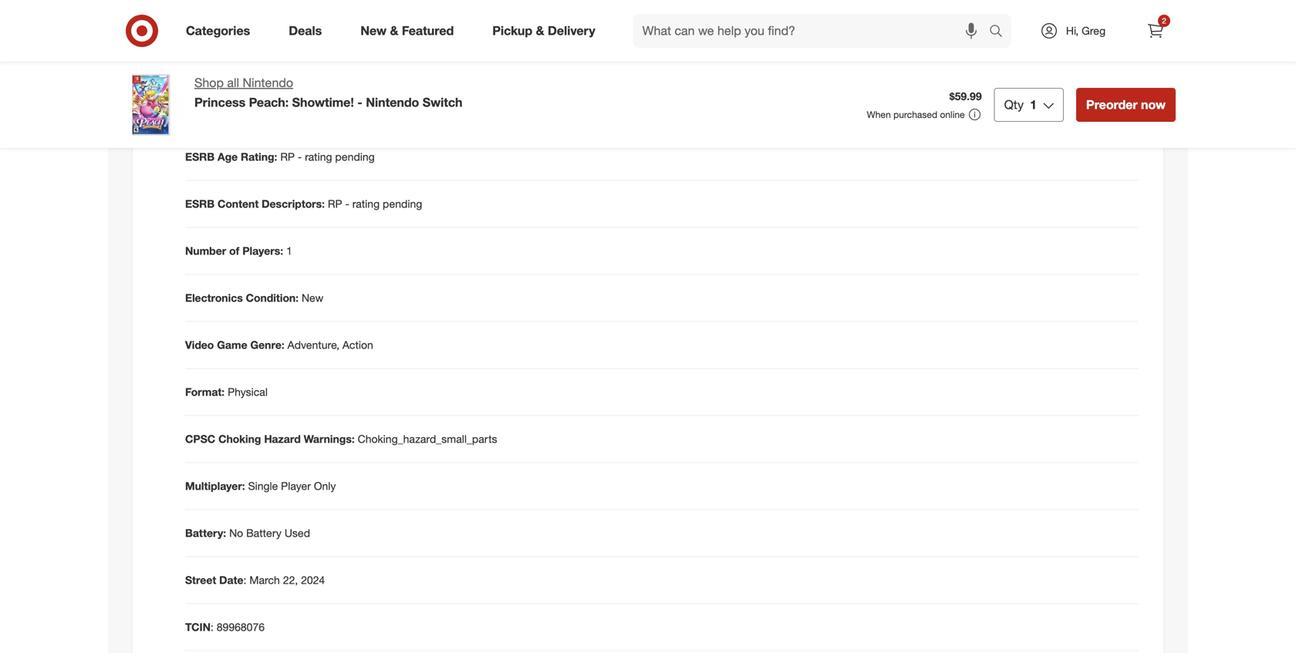 Task type: describe. For each thing, give the bounding box(es) containing it.
descriptors:
[[262, 197, 325, 211]]

all
[[227, 75, 239, 90]]

0 horizontal spatial new
[[302, 291, 324, 305]]

& for new
[[390, 23, 399, 38]]

new & featured
[[361, 23, 454, 38]]

tcin : 89968076
[[185, 621, 265, 634]]

1 vertical spatial :
[[211, 621, 214, 634]]

now
[[1142, 97, 1166, 112]]

89968076
[[217, 621, 265, 634]]

adventure,
[[288, 338, 340, 352]]

peach:
[[249, 95, 289, 110]]

player
[[281, 480, 311, 493]]

preorder
[[1087, 97, 1138, 112]]

tcin
[[185, 621, 211, 634]]

2
[[1163, 16, 1167, 25]]

content
[[218, 197, 259, 211]]

players:
[[243, 244, 283, 258]]

pending for esrb content descriptors: rp - rating pending
[[383, 197, 422, 211]]

number
[[185, 244, 226, 258]]

battery:
[[185, 527, 226, 540]]

pickup
[[493, 23, 533, 38]]

lite,
[[494, 103, 514, 117]]

delivery
[[548, 23, 596, 38]]

electronics condition: new
[[185, 291, 324, 305]]

online
[[941, 109, 965, 120]]

deals
[[289, 23, 322, 38]]

street
[[185, 574, 216, 587]]

featured
[[402, 23, 454, 38]]

when
[[867, 109, 891, 120]]

just
[[828, 10, 845, 23]]

choking_hazard_small_parts
[[358, 433, 498, 446]]

preorder now
[[1087, 97, 1166, 112]]

pickup & delivery
[[493, 23, 596, 38]]

qty
[[1005, 97, 1024, 112]]

image of princess peach: showtime! - nintendo switch image
[[120, 74, 182, 136]]

2 link
[[1139, 14, 1173, 48]]

format:
[[185, 386, 225, 399]]

video
[[185, 338, 214, 352]]

search button
[[983, 14, 1020, 51]]

shop
[[195, 75, 224, 90]]

greg
[[1082, 24, 1106, 37]]

what
[[675, 10, 700, 23]]

nintendo up peach:
[[243, 75, 293, 90]]

esrb for esrb age rating:
[[185, 150, 215, 164]]

1 horizontal spatial new
[[361, 23, 387, 38]]

when purchased online
[[867, 109, 965, 120]]

hazard
[[264, 433, 301, 446]]

0 vertical spatial :
[[244, 574, 247, 587]]

nintendo right the oled,
[[411, 103, 455, 117]]

categories
[[186, 23, 250, 38]]

date
[[219, 574, 244, 587]]

format: physical
[[185, 386, 268, 399]]

& for pickup
[[536, 23, 545, 38]]

esrb content descriptors: rp - rating pending
[[185, 197, 422, 211]]

- inside 'shop all nintendo princess peach: showtime! - nintendo switch'
[[358, 95, 363, 110]]

battery: no battery used
[[185, 527, 310, 540]]

preorder now button
[[1077, 88, 1176, 122]]

- for esrb age rating:
[[298, 150, 302, 164]]

only
[[314, 480, 336, 493]]

nintendo right showtime!
[[366, 95, 419, 110]]

oled,
[[377, 103, 408, 117]]

condition:
[[246, 291, 299, 305]]

deals link
[[276, 14, 341, 48]]

categories link
[[173, 14, 270, 48]]

pending for esrb age rating: rp - rating pending
[[335, 150, 375, 164]]

battery
[[246, 527, 282, 540]]

esrb age rating: rp - rating pending
[[185, 150, 375, 164]]

transformations
[[731, 10, 807, 23]]

cpsc
[[185, 433, 216, 446]]

no
[[229, 527, 243, 540]]

rp for esrb content descriptors:
[[328, 197, 342, 211]]

other
[[703, 10, 728, 23]]



Task type: vqa. For each thing, say whether or not it's contained in the screenshot.


Task type: locate. For each thing, give the bounding box(es) containing it.
-
[[358, 95, 363, 110], [298, 150, 302, 164], [345, 197, 350, 211]]

compatibility:
[[220, 103, 291, 117]]

single
[[248, 480, 278, 493]]

esrb for esrb content descriptors:
[[185, 197, 215, 211]]

0 horizontal spatial rp
[[280, 150, 295, 164]]

2 vertical spatial -
[[345, 197, 350, 211]]

rp for esrb age rating:
[[280, 150, 295, 164]]

1 vertical spatial rating
[[353, 197, 380, 211]]

cpsc choking hazard warnings: choking_hazard_small_parts
[[185, 433, 498, 446]]

number of players: 1
[[185, 244, 292, 258]]

electronics
[[185, 291, 243, 305]]

2 horizontal spatial -
[[358, 95, 363, 110]]

specifications button
[[145, 47, 1152, 96]]

switch inside 'shop all nintendo princess peach: showtime! - nintendo switch'
[[423, 95, 463, 110]]

1 vertical spatial new
[[302, 291, 324, 305]]

- for esrb content descriptors:
[[345, 197, 350, 211]]

rating for esrb content descriptors:
[[353, 197, 380, 211]]

warnings:
[[304, 433, 355, 446]]

0 vertical spatial rp
[[280, 150, 295, 164]]

new
[[361, 23, 387, 38], [302, 291, 324, 305]]

multiplayer:
[[185, 480, 245, 493]]

0 horizontal spatial rating
[[305, 150, 332, 164]]

game
[[217, 338, 248, 352]]

street date : march 22, 2024
[[185, 574, 325, 587]]

1 vertical spatial 1
[[286, 244, 292, 258]]

&
[[390, 23, 399, 38], [536, 23, 545, 38]]

- right 'descriptors:'
[[345, 197, 350, 211]]

2024
[[301, 574, 325, 587]]

1 horizontal spatial pending
[[383, 197, 422, 211]]

2 & from the left
[[536, 23, 545, 38]]

used
[[285, 527, 310, 540]]

1 vertical spatial -
[[298, 150, 302, 164]]

shop all nintendo princess peach: showtime! - nintendo switch
[[195, 75, 463, 110]]

switch left lite,
[[458, 103, 491, 117]]

1 & from the left
[[390, 23, 399, 38]]

0 vertical spatial 1
[[1031, 97, 1037, 112]]

the
[[884, 10, 900, 23]]

nintendo right peach:
[[294, 103, 339, 117]]

pending
[[335, 150, 375, 164], [383, 197, 422, 211]]

0 vertical spatial new
[[361, 23, 387, 38]]

0 horizontal spatial &
[[390, 23, 399, 38]]

qty 1
[[1005, 97, 1037, 112]]

rp right rating:
[[280, 150, 295, 164]]

hi, greg
[[1067, 24, 1106, 37]]

22,
[[283, 574, 298, 587]]

What can we help you find? suggestions appear below search field
[[634, 14, 994, 48]]

1 horizontal spatial 1
[[1031, 97, 1037, 112]]

0 vertical spatial rating
[[305, 150, 332, 164]]

- left the oled,
[[358, 95, 363, 110]]

1 horizontal spatial &
[[536, 23, 545, 38]]

1 esrb from the top
[[185, 150, 215, 164]]

esrb left age
[[185, 150, 215, 164]]

1 horizontal spatial rp
[[328, 197, 342, 211]]

model
[[185, 103, 217, 117]]

behind
[[848, 10, 881, 23]]

rp right 'descriptors:'
[[328, 197, 342, 211]]

rp
[[280, 150, 295, 164], [328, 197, 342, 211]]

nintendo right lite,
[[517, 103, 561, 117]]

1
[[1031, 97, 1037, 112], [286, 244, 292, 258]]

model compatibility: nintendo switch oled, nintendo switch lite, nintendo switch
[[185, 103, 597, 117]]

esrb
[[185, 150, 215, 164], [185, 197, 215, 211]]

choking
[[219, 433, 261, 446]]

rating up esrb content descriptors: rp - rating pending
[[305, 150, 332, 164]]

1 right 'qty' on the right top
[[1031, 97, 1037, 112]]

switch right lite,
[[564, 103, 597, 117]]

switch left the oled,
[[342, 103, 374, 117]]

1 vertical spatial pending
[[383, 197, 422, 211]]

of
[[229, 244, 240, 258]]

0 horizontal spatial :
[[211, 621, 214, 634]]

new right condition:
[[302, 291, 324, 305]]

0 vertical spatial esrb
[[185, 150, 215, 164]]

1 horizontal spatial rating
[[353, 197, 380, 211]]

physical
[[228, 386, 268, 399]]

rating right 'descriptors:'
[[353, 197, 380, 211]]

multiplayer: single player only
[[185, 480, 336, 493]]

: left march
[[244, 574, 247, 587]]

purchased
[[894, 109, 938, 120]]

1 vertical spatial esrb
[[185, 197, 215, 211]]

new left featured
[[361, 23, 387, 38]]

march
[[250, 574, 280, 587]]

esrb left content
[[185, 197, 215, 211]]

switch
[[423, 95, 463, 110], [342, 103, 374, 117], [458, 103, 491, 117], [564, 103, 597, 117]]

1 right players:
[[286, 244, 292, 258]]

& left featured
[[390, 23, 399, 38]]

genre:
[[251, 338, 285, 352]]

what other transformations are just behind the curtain?
[[675, 10, 942, 23]]

specifications
[[185, 62, 284, 80]]

:
[[244, 574, 247, 587], [211, 621, 214, 634]]

: left 89968076 at bottom left
[[211, 621, 214, 634]]

& right 'pickup'
[[536, 23, 545, 38]]

search
[[983, 25, 1020, 40]]

0 vertical spatial pending
[[335, 150, 375, 164]]

action
[[343, 338, 373, 352]]

showtime!
[[292, 95, 354, 110]]

0 horizontal spatial -
[[298, 150, 302, 164]]

1 horizontal spatial :
[[244, 574, 247, 587]]

rating
[[305, 150, 332, 164], [353, 197, 380, 211]]

curtain?
[[903, 10, 942, 23]]

switch right the oled,
[[423, 95, 463, 110]]

age
[[218, 150, 238, 164]]

hi,
[[1067, 24, 1079, 37]]

- right rating:
[[298, 150, 302, 164]]

2 esrb from the top
[[185, 197, 215, 211]]

video game genre: adventure, action
[[185, 338, 373, 352]]

0 vertical spatial -
[[358, 95, 363, 110]]

1 vertical spatial rp
[[328, 197, 342, 211]]

1 horizontal spatial -
[[345, 197, 350, 211]]

rating for esrb age rating:
[[305, 150, 332, 164]]

new & featured link
[[348, 14, 473, 48]]

$59.99
[[950, 90, 982, 103]]

pickup & delivery link
[[480, 14, 615, 48]]

princess
[[195, 95, 246, 110]]

nintendo
[[243, 75, 293, 90], [366, 95, 419, 110], [294, 103, 339, 117], [411, 103, 455, 117], [517, 103, 561, 117]]

0 horizontal spatial pending
[[335, 150, 375, 164]]

0 horizontal spatial 1
[[286, 244, 292, 258]]

are
[[810, 10, 825, 23]]

rating:
[[241, 150, 277, 164]]



